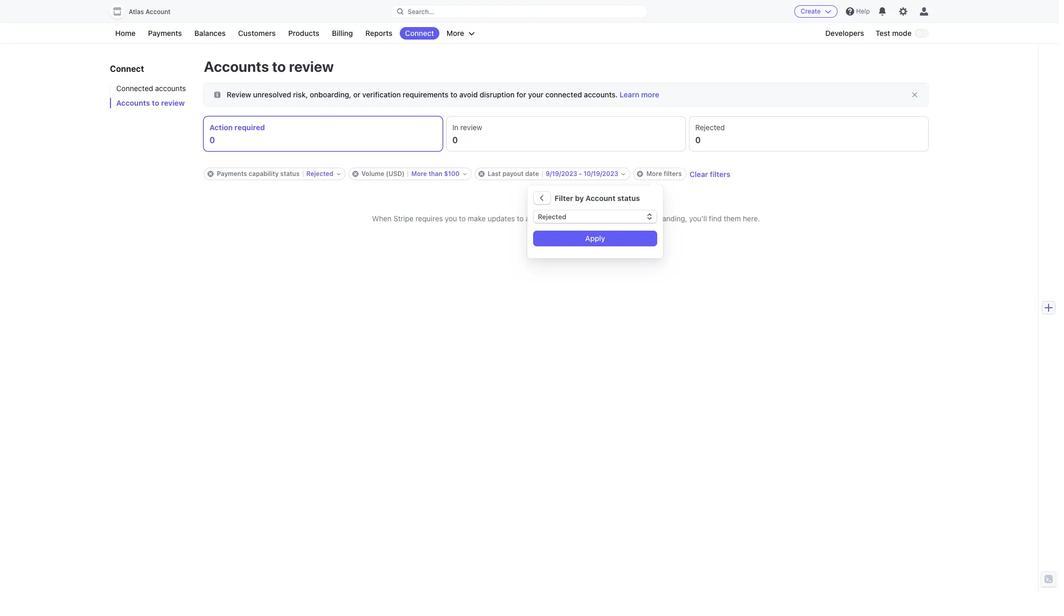 Task type: locate. For each thing, give the bounding box(es) containing it.
rejected
[[695, 123, 725, 132], [306, 170, 333, 178]]

remove volume (usd) image
[[352, 171, 358, 177]]

1 vertical spatial rejected
[[306, 170, 333, 178]]

tab list
[[204, 117, 928, 151]]

tab list containing 0
[[204, 117, 928, 151]]

to
[[272, 58, 286, 75], [450, 90, 457, 99], [152, 99, 159, 107], [459, 214, 466, 223], [517, 214, 524, 223], [558, 214, 565, 223]]

0 horizontal spatial 0
[[210, 136, 215, 145]]

1 horizontal spatial account
[[586, 194, 615, 202]]

0 horizontal spatial review
[[161, 99, 185, 107]]

review down connected accounts link
[[161, 99, 185, 107]]

more right add more filters icon
[[646, 170, 662, 178]]

you'll
[[689, 214, 707, 223]]

accounts down filter
[[526, 214, 556, 223]]

more button
[[441, 27, 480, 40]]

in
[[629, 214, 635, 223]]

status right capability
[[280, 170, 300, 178]]

when
[[372, 214, 392, 223]]

account
[[146, 8, 171, 16], [586, 194, 615, 202]]

2 horizontal spatial 0
[[695, 136, 701, 145]]

1 horizontal spatial accounts
[[526, 214, 556, 223]]

svg image left review
[[214, 92, 220, 98]]

0 vertical spatial review
[[289, 58, 334, 75]]

filter by account status
[[555, 194, 640, 202]]

9/19/2023
[[546, 170, 577, 178]]

review up risk,
[[289, 58, 334, 75]]

1 horizontal spatial rejected
[[695, 123, 725, 132]]

accounts up accounts to review link
[[155, 84, 186, 93]]

to left keep
[[558, 214, 565, 223]]

payments right remove payments capability status icon
[[217, 170, 247, 178]]

1 vertical spatial review
[[161, 99, 185, 107]]

status inside clear filters toolbar
[[280, 170, 300, 178]]

0 horizontal spatial filters
[[664, 170, 682, 178]]

learn more link
[[620, 90, 659, 99]]

home
[[115, 29, 136, 38]]

products link
[[283, 27, 325, 40]]

0 horizontal spatial rejected
[[306, 170, 333, 178]]

0 vertical spatial svg image
[[214, 92, 220, 98]]

review right in
[[460, 123, 482, 132]]

updates
[[488, 214, 515, 223]]

help button
[[842, 3, 874, 20]]

rejected inside clear filters toolbar
[[306, 170, 333, 178]]

0 down action
[[210, 136, 215, 145]]

0 vertical spatial accounts
[[155, 84, 186, 93]]

to right you at the left top of the page
[[459, 214, 466, 223]]

filters left clear
[[664, 170, 682, 178]]

accounts
[[204, 58, 269, 75], [116, 99, 150, 107]]

0 inside in review 0
[[452, 136, 458, 145]]

0
[[210, 136, 215, 145], [452, 136, 458, 145], [695, 136, 701, 145]]

0 horizontal spatial payments
[[148, 29, 182, 38]]

create
[[801, 7, 821, 15]]

connect down "search…"
[[405, 29, 434, 38]]

0 horizontal spatial accounts
[[116, 99, 150, 107]]

filters
[[710, 170, 730, 179], [664, 170, 682, 178]]

accounts to review
[[204, 58, 334, 75], [116, 99, 185, 107]]

1 vertical spatial account
[[586, 194, 615, 202]]

more than $100
[[411, 170, 460, 178]]

more left than
[[411, 170, 427, 178]]

edit last payout date image
[[621, 172, 626, 176]]

keep
[[567, 214, 583, 223]]

accounts to review up unresolved
[[204, 58, 334, 75]]

account right by
[[586, 194, 615, 202]]

connected accounts
[[116, 84, 186, 93]]

(usd)
[[386, 170, 405, 178]]

clear filters button
[[690, 170, 730, 179]]

3 0 from the left
[[695, 136, 701, 145]]

reports
[[365, 29, 392, 38]]

account right atlas
[[146, 8, 171, 16]]

1 vertical spatial svg image
[[539, 195, 545, 201]]

1 horizontal spatial more
[[447, 29, 464, 38]]

them
[[724, 214, 741, 223]]

more right connect link
[[447, 29, 464, 38]]

accounts to review down connected accounts link
[[116, 99, 185, 107]]

notifications image
[[878, 7, 887, 16]]

0 horizontal spatial account
[[146, 8, 171, 16]]

accounts
[[155, 84, 186, 93], [526, 214, 556, 223]]

svg image
[[214, 92, 220, 98], [539, 195, 545, 201]]

developers link
[[820, 27, 869, 40]]

1 horizontal spatial accounts
[[204, 58, 269, 75]]

0 vertical spatial accounts to review
[[204, 58, 334, 75]]

1 vertical spatial payments
[[217, 170, 247, 178]]

1 horizontal spatial accounts to review
[[204, 58, 334, 75]]

0 for in review 0
[[452, 136, 458, 145]]

clear filters
[[690, 170, 730, 179]]

than
[[429, 170, 442, 178]]

good
[[637, 214, 654, 223]]

1 horizontal spatial 0
[[452, 136, 458, 145]]

$100
[[444, 170, 460, 178]]

when stripe requires you to make updates to accounts to keep functionality in good standing, you'll find them here.
[[372, 214, 760, 223]]

action
[[210, 123, 233, 132]]

payments for payments capability status
[[217, 170, 247, 178]]

unresolved
[[253, 90, 291, 99]]

you
[[445, 214, 457, 223]]

2 vertical spatial review
[[460, 123, 482, 132]]

rejected for rejected 0
[[695, 123, 725, 132]]

0 vertical spatial connect
[[405, 29, 434, 38]]

0 inside action required 0
[[210, 136, 215, 145]]

0 down in
[[452, 136, 458, 145]]

0 vertical spatial payments
[[148, 29, 182, 38]]

1 vertical spatial connect
[[110, 64, 144, 73]]

0 inside rejected 0
[[695, 136, 701, 145]]

0 vertical spatial accounts
[[204, 58, 269, 75]]

customers link
[[233, 27, 281, 40]]

action required 0
[[210, 123, 265, 145]]

accounts up review
[[204, 58, 269, 75]]

1 horizontal spatial status
[[617, 194, 640, 202]]

accounts down connected in the left of the page
[[116, 99, 150, 107]]

review
[[227, 90, 251, 99]]

0 vertical spatial rejected
[[695, 123, 725, 132]]

0 horizontal spatial more
[[411, 170, 427, 178]]

more inside button
[[447, 29, 464, 38]]

0 vertical spatial status
[[280, 170, 300, 178]]

1 vertical spatial accounts
[[526, 214, 556, 223]]

1 0 from the left
[[210, 136, 215, 145]]

create button
[[794, 5, 837, 18]]

clear filters toolbar
[[204, 168, 928, 180]]

payments down atlas account
[[148, 29, 182, 38]]

status up in
[[617, 194, 640, 202]]

1 vertical spatial accounts to review
[[116, 99, 185, 107]]

connected
[[116, 84, 153, 93]]

1 horizontal spatial connect
[[405, 29, 434, 38]]

connect up connected in the left of the page
[[110, 64, 144, 73]]

requirements
[[403, 90, 449, 99]]

status
[[280, 170, 300, 178], [617, 194, 640, 202]]

stripe
[[393, 214, 414, 223]]

1 horizontal spatial review
[[289, 58, 334, 75]]

onboarding,
[[310, 90, 351, 99]]

rejected up clear filters
[[695, 123, 725, 132]]

filters for clear filters
[[710, 170, 730, 179]]

payments inside clear filters toolbar
[[217, 170, 247, 178]]

filters right clear
[[710, 170, 730, 179]]

find
[[709, 214, 722, 223]]

0 horizontal spatial status
[[280, 170, 300, 178]]

1 horizontal spatial payments
[[217, 170, 247, 178]]

svg image left filter
[[539, 195, 545, 201]]

10/19/2023
[[584, 170, 618, 178]]

1 vertical spatial status
[[617, 194, 640, 202]]

for
[[516, 90, 526, 99]]

review inside in review 0
[[460, 123, 482, 132]]

rejected left edit payments capability status image on the left top
[[306, 170, 333, 178]]

verification
[[362, 90, 401, 99]]

payments
[[148, 29, 182, 38], [217, 170, 247, 178]]

more
[[447, 29, 464, 38], [411, 170, 427, 178], [646, 170, 662, 178]]

2 0 from the left
[[452, 136, 458, 145]]

disruption
[[480, 90, 515, 99]]

2 horizontal spatial more
[[646, 170, 662, 178]]

make
[[468, 214, 486, 223]]

0 up clear
[[695, 136, 701, 145]]

1 vertical spatial accounts
[[116, 99, 150, 107]]

last payout date
[[488, 170, 539, 178]]

0 vertical spatial account
[[146, 8, 171, 16]]

volume (usd)
[[361, 170, 405, 178]]

more for more
[[447, 29, 464, 38]]

to left avoid on the left top of page
[[450, 90, 457, 99]]

accounts.
[[584, 90, 618, 99]]

1 horizontal spatial filters
[[710, 170, 730, 179]]

menu
[[530, 188, 657, 246]]

0 horizontal spatial accounts to review
[[116, 99, 185, 107]]

your
[[528, 90, 543, 99]]

2 horizontal spatial review
[[460, 123, 482, 132]]



Task type: vqa. For each thing, say whether or not it's contained in the screenshot.


Task type: describe. For each thing, give the bounding box(es) containing it.
test mode
[[876, 29, 912, 38]]

mode
[[892, 29, 912, 38]]

Search… search field
[[391, 5, 647, 18]]

account inside button
[[146, 8, 171, 16]]

payments capability status
[[217, 170, 300, 178]]

review unresolved risk, onboarding, or verification requirements to avoid disruption for your connected accounts. learn more
[[227, 90, 659, 99]]

products
[[288, 29, 319, 38]]

billing link
[[327, 27, 358, 40]]

last
[[488, 170, 501, 178]]

avoid
[[459, 90, 478, 99]]

connected
[[545, 90, 582, 99]]

date
[[525, 170, 539, 178]]

remove payments capability status image
[[207, 171, 214, 177]]

standing,
[[656, 214, 687, 223]]

add more filters image
[[637, 171, 643, 177]]

apply button
[[534, 231, 657, 246]]

edit volume (usd) image
[[463, 172, 467, 176]]

learn
[[620, 90, 639, 99]]

in
[[452, 123, 458, 132]]

atlas account button
[[110, 4, 181, 19]]

connect link
[[400, 27, 439, 40]]

search…
[[408, 8, 434, 15]]

-
[[579, 170, 582, 178]]

filters for more filters
[[664, 170, 682, 178]]

rejected 0
[[695, 123, 725, 145]]

0 for action required 0
[[210, 136, 215, 145]]

developers
[[825, 29, 864, 38]]

or
[[353, 90, 360, 99]]

balances link
[[189, 27, 231, 40]]

atlas account
[[129, 8, 171, 16]]

edit payments capability status image
[[336, 172, 341, 176]]

billing
[[332, 29, 353, 38]]

help
[[856, 7, 870, 15]]

balances
[[194, 29, 226, 38]]

1 horizontal spatial svg image
[[539, 195, 545, 201]]

payments for payments
[[148, 29, 182, 38]]

to right updates
[[517, 214, 524, 223]]

accounts to review link
[[110, 98, 193, 108]]

0 horizontal spatial svg image
[[214, 92, 220, 98]]

more for more filters
[[646, 170, 662, 178]]

test
[[876, 29, 890, 38]]

payout
[[502, 170, 524, 178]]

risk,
[[293, 90, 308, 99]]

payments link
[[143, 27, 187, 40]]

more for more than $100
[[411, 170, 427, 178]]

menu containing filter by account status
[[530, 188, 657, 246]]

in review 0
[[452, 123, 482, 145]]

to down connected accounts link
[[152, 99, 159, 107]]

Search… text field
[[391, 5, 647, 18]]

home link
[[110, 27, 141, 40]]

remove last payout date image
[[478, 171, 485, 177]]

customers
[[238, 29, 276, 38]]

more
[[641, 90, 659, 99]]

here.
[[743, 214, 760, 223]]

to up unresolved
[[272, 58, 286, 75]]

0 horizontal spatial accounts
[[155, 84, 186, 93]]

by
[[575, 194, 584, 202]]

connected accounts link
[[110, 83, 193, 94]]

apply
[[585, 234, 605, 243]]

filter
[[555, 194, 573, 202]]

required
[[235, 123, 265, 132]]

rejected for rejected
[[306, 170, 333, 178]]

functionality
[[585, 214, 627, 223]]

volume
[[361, 170, 384, 178]]

more filters
[[646, 170, 682, 178]]

requires
[[415, 214, 443, 223]]

9/19/2023 - 10/19/2023
[[546, 170, 618, 178]]

clear
[[690, 170, 708, 179]]

capability
[[249, 170, 279, 178]]

0 horizontal spatial connect
[[110, 64, 144, 73]]

reports link
[[360, 27, 398, 40]]

atlas
[[129, 8, 144, 16]]



